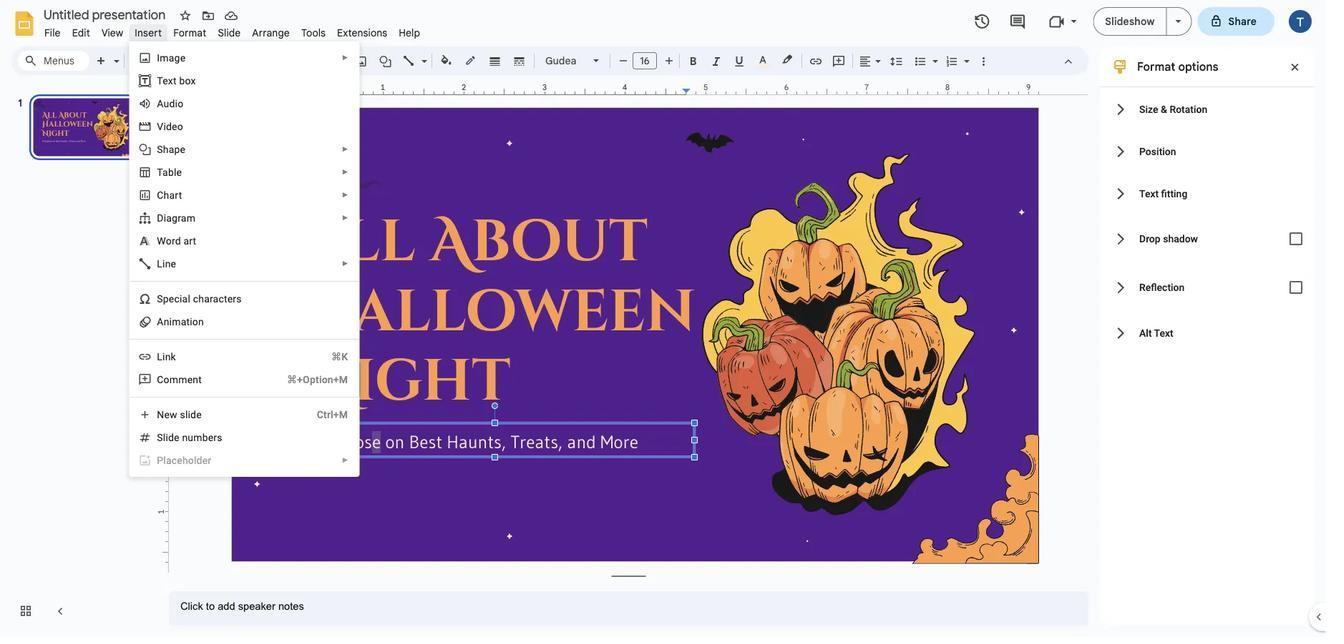 Task type: describe. For each thing, give the bounding box(es) containing it.
position
[[1139, 145, 1176, 157]]

ial
[[180, 293, 190, 305]]

animation a element
[[157, 316, 208, 328]]

v
[[157, 121, 163, 132]]

⌘k
[[331, 351, 348, 363]]

size & rotation
[[1139, 103, 1207, 115]]

border color: transparent image
[[463, 51, 479, 69]]

le
[[174, 166, 182, 178]]

t
[[157, 75, 163, 87]]

ctrl+m
[[317, 409, 348, 421]]

share
[[1228, 15, 1257, 28]]

help
[[399, 26, 420, 39]]

main toolbar
[[89, 0, 995, 555]]

help menu item
[[393, 24, 426, 41]]

new slide n element
[[157, 409, 206, 421]]

menu inside format options application
[[108, 0, 359, 477]]

slid e numbers
[[157, 432, 222, 444]]

text color image
[[755, 51, 771, 68]]

i mage
[[157, 52, 186, 64]]

► for art
[[342, 191, 349, 199]]

a u dio
[[157, 98, 183, 109]]

spe c ial characters
[[157, 293, 242, 305]]

format options application
[[0, 0, 1326, 638]]

extensions
[[337, 26, 387, 39]]

extensions menu item
[[331, 24, 393, 41]]

ta
[[157, 166, 168, 178]]

► for p laceholder
[[342, 457, 349, 465]]

Toggle reflection checkbox
[[1282, 273, 1310, 302]]

e
[[174, 432, 179, 444]]

dio
[[169, 98, 183, 109]]

lin
[[157, 351, 171, 363]]

Toggle shadow checkbox
[[1282, 225, 1310, 253]]

characters
[[193, 293, 242, 305]]

ew
[[164, 409, 177, 421]]

slid
[[157, 432, 174, 444]]

slide
[[180, 409, 202, 421]]

video v element
[[157, 121, 187, 132]]

m
[[169, 374, 178, 386]]

gudea
[[545, 54, 576, 67]]

size & rotation tab
[[1100, 88, 1315, 130]]

alt
[[1139, 327, 1152, 339]]

n
[[157, 409, 164, 421]]

laceholder
[[163, 455, 211, 467]]

navigation inside format options application
[[0, 81, 157, 638]]

fitting
[[1161, 188, 1187, 199]]

table b element
[[157, 166, 186, 178]]

text box t element
[[157, 75, 200, 87]]

k
[[171, 351, 176, 363]]

► for i mage
[[342, 54, 349, 62]]

toggle shadow image
[[1282, 225, 1310, 253]]

format options section
[[1100, 47, 1315, 626]]

edit menu item
[[66, 24, 96, 41]]

ctrl+m element
[[300, 408, 348, 422]]

view
[[102, 26, 123, 39]]

w ord art
[[157, 235, 196, 247]]

s hape
[[157, 143, 185, 155]]

box
[[179, 75, 196, 87]]

s
[[157, 143, 163, 155]]

⌘+option+m
[[287, 374, 348, 386]]

drop shadow tab
[[1100, 215, 1315, 263]]

edit
[[72, 26, 90, 39]]

audio u element
[[157, 98, 188, 109]]

iagram
[[164, 212, 195, 224]]

slide numbers e element
[[157, 432, 227, 444]]

slideshow button
[[1093, 7, 1167, 36]]

diagram d element
[[157, 212, 200, 224]]

reflection tab
[[1100, 263, 1315, 312]]

insert
[[135, 26, 162, 39]]

p laceholder
[[157, 455, 211, 467]]

a nimation
[[157, 316, 204, 328]]

placeholder p element
[[157, 455, 216, 467]]

slideshow
[[1105, 15, 1155, 28]]

insert image image
[[353, 51, 370, 71]]

hape
[[163, 143, 185, 155]]

menu bar inside menu bar banner
[[39, 19, 426, 42]]

b
[[168, 166, 174, 178]]

fill color: transparent image
[[438, 51, 455, 69]]

format for format options
[[1137, 59, 1175, 74]]

Menus field
[[18, 51, 89, 71]]

presentation options image
[[1175, 20, 1181, 23]]

image i element
[[157, 52, 190, 64]]

alt text
[[1139, 327, 1173, 339]]

c
[[174, 293, 180, 305]]

art for c h art
[[169, 189, 182, 201]]

view menu item
[[96, 24, 129, 41]]

► for le
[[342, 168, 349, 176]]

format options
[[1137, 59, 1218, 74]]



Task type: locate. For each thing, give the bounding box(es) containing it.
special characters c element
[[157, 293, 246, 305]]

numbers
[[182, 432, 222, 444]]

1 vertical spatial a
[[157, 316, 164, 328]]

alt text tab
[[1100, 312, 1315, 354]]

spe
[[157, 293, 174, 305]]

v ideo
[[157, 121, 183, 132]]

6 ► from the top
[[342, 260, 349, 268]]

menu item containing p
[[130, 449, 359, 472]]

► for s hape
[[342, 145, 349, 153]]

nimation
[[164, 316, 204, 328]]

text inside alt text tab
[[1154, 327, 1173, 339]]

2 ► from the top
[[342, 145, 349, 153]]

tools menu item
[[295, 24, 331, 41]]

c h art
[[157, 189, 182, 201]]

options
[[1178, 59, 1218, 74]]

format inside format menu item
[[173, 26, 206, 39]]

a
[[157, 98, 164, 109], [157, 316, 164, 328]]

art
[[169, 189, 182, 201], [184, 235, 196, 247]]

1 vertical spatial art
[[184, 235, 196, 247]]

art right "c"
[[169, 189, 182, 201]]

a down spe
[[157, 316, 164, 328]]

0 vertical spatial a
[[157, 98, 164, 109]]

menu item
[[130, 449, 359, 472]]

p
[[157, 455, 163, 467]]

line & paragraph spacing image
[[888, 51, 905, 71]]

insert menu item
[[129, 24, 168, 41]]

rotation
[[1170, 103, 1207, 115]]

w
[[157, 235, 166, 247]]

arrange menu item
[[246, 24, 295, 41]]

link k element
[[157, 351, 180, 363]]

reflection
[[1139, 282, 1185, 294]]

toggle reflection image
[[1282, 273, 1310, 302]]

&
[[1161, 103, 1167, 115]]

navigation
[[0, 81, 157, 638]]

text fitting
[[1139, 188, 1187, 199]]

mage
[[160, 52, 186, 64]]

shape s element
[[157, 143, 190, 155]]

menu
[[108, 0, 359, 477]]

file menu item
[[39, 24, 66, 41]]

► inside menu item
[[342, 457, 349, 465]]

1 horizontal spatial format
[[1137, 59, 1175, 74]]

ta b le
[[157, 166, 182, 178]]

slide menu item
[[212, 24, 246, 41]]

drop shadow
[[1139, 233, 1198, 245]]

2 a from the top
[[157, 316, 164, 328]]

ideo
[[163, 121, 183, 132]]

Rename text field
[[39, 6, 174, 23]]

ext
[[163, 75, 177, 87]]

►
[[342, 54, 349, 62], [342, 145, 349, 153], [342, 168, 349, 176], [342, 191, 349, 199], [342, 214, 349, 222], [342, 260, 349, 268], [342, 457, 349, 465]]

format inside the format options section
[[1137, 59, 1175, 74]]

ment
[[178, 374, 202, 386]]

0 vertical spatial art
[[169, 189, 182, 201]]

drop
[[1139, 233, 1161, 245]]

shape image
[[377, 51, 394, 71]]

select line image
[[418, 52, 427, 57]]

t ext box
[[157, 75, 196, 87]]

line
[[157, 258, 176, 270]]

format menu item
[[168, 24, 212, 41]]

chart h element
[[157, 189, 186, 201]]

font list. gudea selected. option
[[545, 51, 585, 71]]

ord
[[166, 235, 181, 247]]

1 ► from the top
[[342, 54, 349, 62]]

Font size field
[[633, 52, 663, 73]]

menu bar
[[39, 19, 426, 42]]

border dash option
[[511, 51, 528, 71]]

highlight color image
[[779, 51, 795, 68]]

text fitting tab
[[1100, 172, 1315, 215]]

Font size text field
[[633, 52, 656, 69]]

format for format
[[173, 26, 206, 39]]

format left "options"
[[1137, 59, 1175, 74]]

art right ord
[[184, 235, 196, 247]]

0 vertical spatial text
[[1139, 188, 1159, 199]]

border weight option
[[487, 51, 503, 71]]

⌘+option+m element
[[270, 373, 348, 387]]

comment m element
[[157, 374, 206, 386]]

a for nimation
[[157, 316, 164, 328]]

menu bar banner
[[0, 0, 1326, 638]]

1 a from the top
[[157, 98, 164, 109]]

3 ► from the top
[[342, 168, 349, 176]]

shadow
[[1163, 233, 1198, 245]]

art for w ord art
[[184, 235, 196, 247]]

co m ment
[[157, 374, 202, 386]]

0 vertical spatial format
[[173, 26, 206, 39]]

7 ► from the top
[[342, 457, 349, 465]]

d
[[157, 212, 164, 224]]

new slide with layout image
[[110, 52, 120, 57]]

text inside text fitting tab
[[1139, 188, 1159, 199]]

menu containing i
[[108, 0, 359, 477]]

text right alt
[[1154, 327, 1173, 339]]

format
[[173, 26, 206, 39], [1137, 59, 1175, 74]]

size
[[1139, 103, 1158, 115]]

line q element
[[157, 258, 180, 270]]

text left fitting
[[1139, 188, 1159, 199]]

co
[[157, 374, 169, 386]]

arrange
[[252, 26, 290, 39]]

tools
[[301, 26, 326, 39]]

5 ► from the top
[[342, 214, 349, 222]]

d iagram
[[157, 212, 195, 224]]

► for d iagram
[[342, 214, 349, 222]]

a left the dio
[[157, 98, 164, 109]]

share button
[[1198, 7, 1275, 36]]

position tab
[[1100, 130, 1315, 172]]

4 ► from the top
[[342, 191, 349, 199]]

1 vertical spatial text
[[1154, 327, 1173, 339]]

format down star option
[[173, 26, 206, 39]]

Star checkbox
[[175, 6, 195, 26]]

file
[[44, 26, 61, 39]]

u
[[164, 98, 169, 109]]

n ew slide
[[157, 409, 202, 421]]

h
[[164, 189, 169, 201]]

0 horizontal spatial format
[[173, 26, 206, 39]]

slide
[[218, 26, 241, 39]]

c
[[157, 189, 164, 201]]

i
[[157, 52, 160, 64]]

1 horizontal spatial art
[[184, 235, 196, 247]]

word art w element
[[157, 235, 201, 247]]

1 vertical spatial format
[[1137, 59, 1175, 74]]

a for u
[[157, 98, 164, 109]]

menu bar containing file
[[39, 19, 426, 42]]

text
[[1139, 188, 1159, 199], [1154, 327, 1173, 339]]

lin k
[[157, 351, 176, 363]]

⌘k element
[[314, 350, 348, 364]]

0 horizontal spatial art
[[169, 189, 182, 201]]



Task type: vqa. For each thing, say whether or not it's contained in the screenshot.
Mode and view toolbar
no



